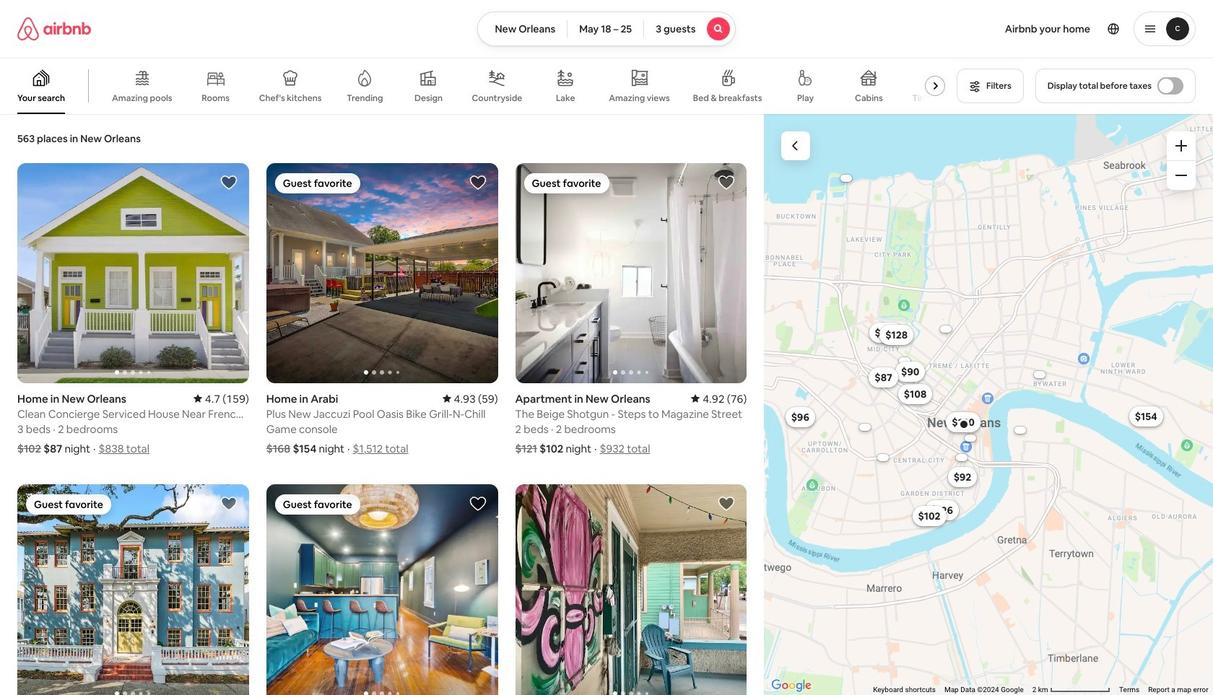 Task type: vqa. For each thing, say whether or not it's contained in the screenshot.
Add to wishlist: Apartment in New Orleans icon
yes



Task type: describe. For each thing, give the bounding box(es) containing it.
add to wishlist: home in new orleans image
[[220, 174, 237, 191]]

add to wishlist: apartment in new orleans image
[[718, 174, 735, 191]]

1 add to wishlist: apartment in new orleans image from the left
[[220, 495, 237, 513]]

google map
showing 22 stays. region
[[764, 114, 1213, 695]]



Task type: locate. For each thing, give the bounding box(es) containing it.
add to wishlist: home in arabi image
[[469, 174, 486, 191]]

None search field
[[477, 12, 736, 46]]

google image
[[768, 677, 816, 695]]

profile element
[[754, 0, 1196, 58]]

0 horizontal spatial add to wishlist: apartment in new orleans image
[[220, 495, 237, 513]]

zoom in image
[[1176, 140, 1187, 152]]

the location you searched image
[[958, 418, 970, 430]]

2 add to wishlist: apartment in new orleans image from the left
[[718, 495, 735, 513]]

add to wishlist: bungalow in new orleans image
[[469, 495, 486, 513]]

1 horizontal spatial add to wishlist: apartment in new orleans image
[[718, 495, 735, 513]]

group
[[0, 58, 959, 114], [17, 163, 249, 383], [266, 163, 498, 383], [515, 163, 747, 383], [17, 484, 249, 695], [266, 484, 498, 695], [515, 484, 747, 695]]

add to wishlist: apartment in new orleans image
[[220, 495, 237, 513], [718, 495, 735, 513]]

zoom out image
[[1176, 170, 1187, 181]]



